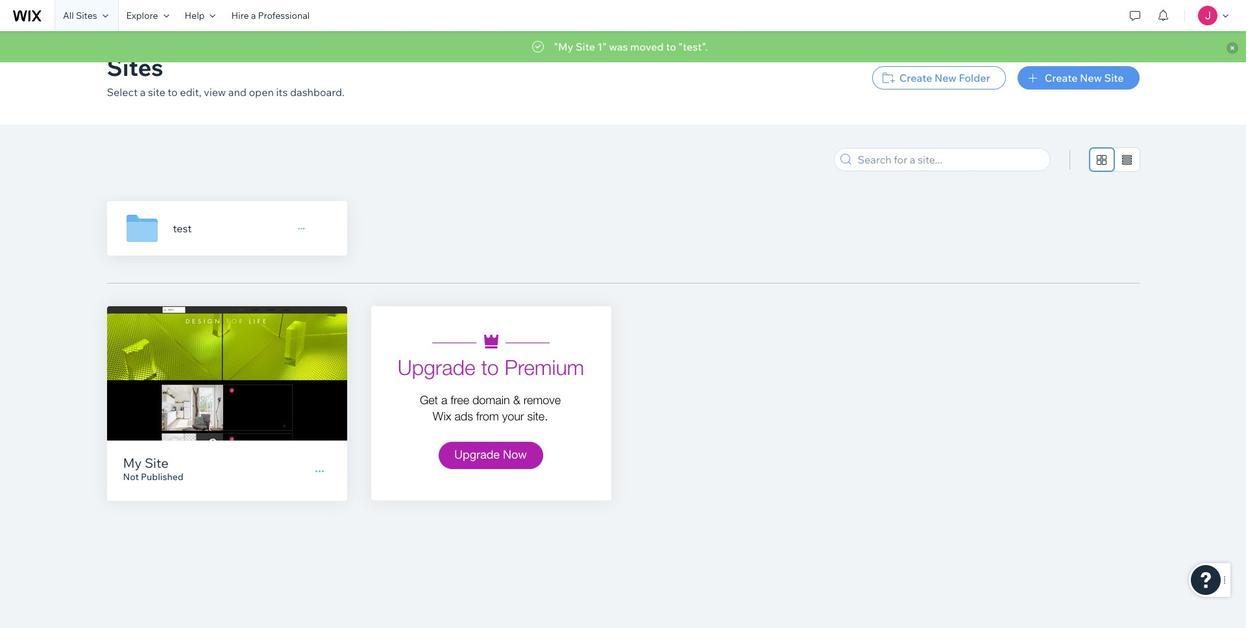 Task type: describe. For each thing, give the bounding box(es) containing it.
a for get
[[441, 393, 447, 407]]

get
[[420, 393, 438, 407]]

upgrade now link
[[438, 442, 543, 469]]

sites inside sites select a site to edit, view and open its dashboard.
[[107, 53, 163, 82]]

"my
[[554, 40, 573, 53]]

from
[[476, 410, 499, 423]]

a inside sites select a site to edit, view and open its dashboard.
[[140, 86, 146, 99]]

create for create new site
[[1045, 71, 1078, 84]]

site inside button
[[1104, 71, 1124, 84]]

not
[[123, 471, 139, 483]]

create new folder
[[899, 71, 990, 84]]

to inside sites select a site to edit, view and open its dashboard.
[[168, 86, 178, 99]]

ads
[[455, 410, 473, 423]]

0 horizontal spatial sites
[[76, 10, 97, 21]]

my site not published
[[123, 455, 184, 483]]

now
[[503, 448, 527, 461]]

premium
[[505, 355, 584, 380]]

new for folder
[[935, 71, 957, 84]]

select
[[107, 86, 138, 99]]

free
[[451, 393, 469, 407]]

test
[[173, 222, 192, 235]]

a for hire
[[251, 10, 256, 21]]

site.
[[527, 410, 548, 423]]

your
[[502, 410, 524, 423]]

site
[[148, 86, 165, 99]]

1"
[[597, 40, 607, 53]]

hire a professional link
[[224, 0, 318, 31]]

2 vertical spatial to
[[481, 355, 499, 380]]

all sites
[[63, 10, 97, 21]]

get a free domain & remove wix ads from your site.
[[420, 393, 561, 423]]

&
[[513, 393, 520, 407]]

hire a professional
[[231, 10, 310, 21]]

upgrade for upgrade to premium
[[398, 355, 475, 380]]

create new site
[[1045, 71, 1124, 84]]

all
[[63, 10, 74, 21]]

my
[[123, 455, 142, 471]]

upgrade for upgrade now
[[454, 448, 500, 461]]

hire
[[231, 10, 249, 21]]

"my site 1" was moved to "test".
[[554, 40, 708, 53]]



Task type: locate. For each thing, give the bounding box(es) containing it.
2 horizontal spatial a
[[441, 393, 447, 407]]

open
[[249, 86, 274, 99]]

explore
[[126, 10, 158, 21]]

upgrade left now
[[454, 448, 500, 461]]

view
[[204, 86, 226, 99]]

a
[[251, 10, 256, 21], [140, 86, 146, 99], [441, 393, 447, 407]]

2 create from the left
[[1045, 71, 1078, 84]]

"my site 1" was moved to "test". alert
[[0, 31, 1246, 62]]

create
[[899, 71, 932, 84], [1045, 71, 1078, 84]]

0 horizontal spatial site
[[145, 455, 169, 471]]

sites right all
[[76, 10, 97, 21]]

sites up select
[[107, 53, 163, 82]]

1 horizontal spatial new
[[1080, 71, 1102, 84]]

0 horizontal spatial a
[[140, 86, 146, 99]]

and
[[228, 86, 247, 99]]

site inside alert
[[576, 40, 595, 53]]

to right site
[[168, 86, 178, 99]]

moved
[[630, 40, 664, 53]]

1 create from the left
[[899, 71, 932, 84]]

site for "my
[[576, 40, 595, 53]]

0 horizontal spatial new
[[935, 71, 957, 84]]

help
[[185, 10, 205, 21]]

upgrade now
[[454, 448, 527, 461]]

upgrade up get
[[398, 355, 475, 380]]

0 vertical spatial sites
[[76, 10, 97, 21]]

1 vertical spatial to
[[168, 86, 178, 99]]

create new folder button
[[872, 66, 1006, 90]]

remove
[[524, 393, 561, 407]]

a inside get a free domain & remove wix ads from your site.
[[441, 393, 447, 407]]

create inside button
[[1045, 71, 1078, 84]]

to up domain
[[481, 355, 499, 380]]

to inside alert
[[666, 40, 676, 53]]

published
[[141, 471, 184, 483]]

0 horizontal spatial create
[[899, 71, 932, 84]]

"test".
[[679, 40, 708, 53]]

new for site
[[1080, 71, 1102, 84]]

a right the hire
[[251, 10, 256, 21]]

domain
[[473, 393, 510, 407]]

1 vertical spatial upgrade
[[454, 448, 500, 461]]

2 horizontal spatial to
[[666, 40, 676, 53]]

upgrade to premium
[[398, 355, 584, 380]]

dashboard.
[[290, 86, 345, 99]]

was
[[609, 40, 628, 53]]

Search for a site... field
[[854, 149, 1046, 171]]

2 vertical spatial a
[[441, 393, 447, 407]]

its
[[276, 86, 288, 99]]

create new site button
[[1018, 66, 1139, 90]]

2 vertical spatial site
[[145, 455, 169, 471]]

upgrade
[[398, 355, 475, 380], [454, 448, 500, 461]]

edit,
[[180, 86, 202, 99]]

site inside my site not published
[[145, 455, 169, 471]]

a left site
[[140, 86, 146, 99]]

1 vertical spatial sites
[[107, 53, 163, 82]]

sites
[[76, 10, 97, 21], [107, 53, 163, 82]]

site for my
[[145, 455, 169, 471]]

to left "test".
[[666, 40, 676, 53]]

create inside button
[[899, 71, 932, 84]]

help button
[[177, 0, 224, 31]]

2 horizontal spatial site
[[1104, 71, 1124, 84]]

professional
[[258, 10, 310, 21]]

new
[[935, 71, 957, 84], [1080, 71, 1102, 84]]

1 horizontal spatial create
[[1045, 71, 1078, 84]]

site
[[576, 40, 595, 53], [1104, 71, 1124, 84], [145, 455, 169, 471]]

new inside button
[[1080, 71, 1102, 84]]

1 horizontal spatial to
[[481, 355, 499, 380]]

1 new from the left
[[935, 71, 957, 84]]

1 vertical spatial a
[[140, 86, 146, 99]]

1 horizontal spatial sites
[[107, 53, 163, 82]]

create for create new folder
[[899, 71, 932, 84]]

1 horizontal spatial a
[[251, 10, 256, 21]]

folder
[[959, 71, 990, 84]]

new inside button
[[935, 71, 957, 84]]

0 vertical spatial to
[[666, 40, 676, 53]]

a right get
[[441, 393, 447, 407]]

0 vertical spatial site
[[576, 40, 595, 53]]

to
[[666, 40, 676, 53], [168, 86, 178, 99], [481, 355, 499, 380]]

2 new from the left
[[1080, 71, 1102, 84]]

1 vertical spatial site
[[1104, 71, 1124, 84]]

wix
[[433, 410, 451, 423]]

0 vertical spatial upgrade
[[398, 355, 475, 380]]

0 horizontal spatial to
[[168, 86, 178, 99]]

1 horizontal spatial site
[[576, 40, 595, 53]]

0 vertical spatial a
[[251, 10, 256, 21]]

sites select a site to edit, view and open its dashboard.
[[107, 53, 345, 99]]



Task type: vqa. For each thing, say whether or not it's contained in the screenshot.
the posts
no



